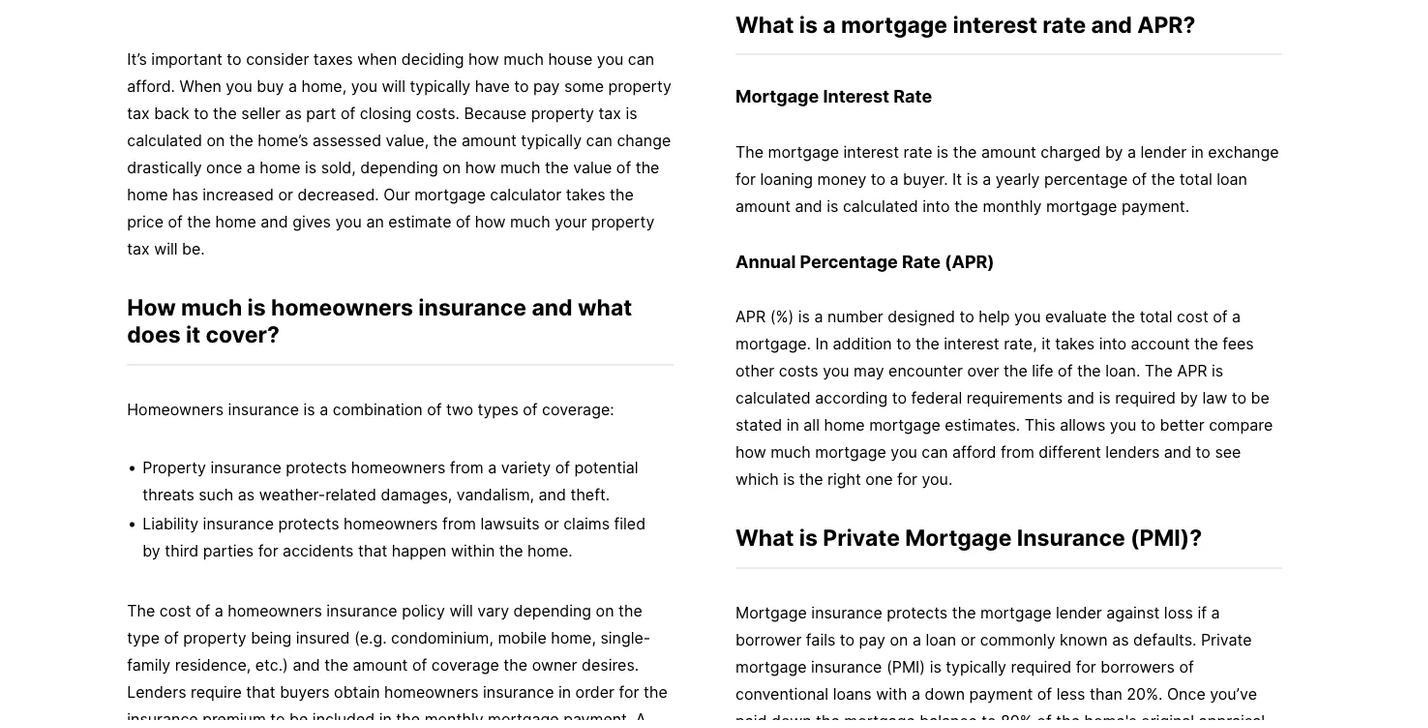 Task type: vqa. For each thing, say whether or not it's contained in the screenshot.
calculated to the middle
yes



Task type: locate. For each thing, give the bounding box(es) containing it.
mortgage inside it's important to consider taxes when deciding how much house you can afford. when you buy a home, you will typically have to pay some property tax back to the seller as part of closing costs. because property tax is calculated on the home's assessed value, the amount typically can change drastically once a home is sold, depending on how much the value of the home has increased or decreased. our mortgage calculator takes the price of the home and gives you an estimate of how much your property tax will be.
[[415, 185, 486, 204]]

liability insurance protects homeowners from lawsuits or claims filed by third parties for accidents that happen within the home.
[[143, 514, 646, 560]]

lenders
[[127, 683, 186, 702]]

calculated inside it's important to consider taxes when deciding how much house you can afford. when you buy a home, you will typically have to pay some property tax back to the seller as part of closing costs. because property tax is calculated on the home's assessed value, the amount typically can change drastically once a home is sold, depending on how much the value of the home has increased or decreased. our mortgage calculator takes the price of the home and gives you an estimate of how much your property tax will be.
[[127, 130, 202, 149]]

1 vertical spatial be
[[290, 710, 308, 721]]

1 horizontal spatial depending
[[514, 601, 592, 620]]

1 vertical spatial required
[[1011, 658, 1072, 676]]

it
[[186, 321, 201, 348], [1042, 334, 1051, 353]]

you.
[[922, 470, 953, 489]]

payment
[[969, 685, 1033, 704]]

1 horizontal spatial by
[[1105, 142, 1123, 161]]

1 vertical spatial pay
[[859, 630, 886, 649]]

stated
[[736, 416, 782, 435]]

for left loaning
[[736, 169, 756, 188]]

an
[[366, 212, 384, 231]]

evaluate
[[1045, 307, 1107, 326]]

to left the 'see'
[[1196, 443, 1211, 462]]

a up in
[[815, 307, 823, 326]]

0 vertical spatial takes
[[566, 185, 606, 204]]

2 what from the top
[[736, 524, 794, 551]]

vary
[[478, 601, 509, 620]]

fails
[[806, 630, 836, 649]]

a up residence,
[[215, 601, 223, 620]]

such
[[199, 485, 234, 504]]

mortgage
[[736, 86, 819, 107], [905, 524, 1012, 551], [736, 603, 807, 622]]

will left be.
[[154, 239, 178, 258]]

in left exchange
[[1191, 142, 1204, 161]]

pay inside mortgage insurance protects the mortgage lender against loss if a borrower fails to pay on a loan or commonly known as defaults. private mortgage insurance (pmi) is typically required for borrowers of conventional loans with a down payment of less than 20%. once you've paid down the mortgage balance to 80% of the home's original appra
[[859, 630, 886, 649]]

1 horizontal spatial pay
[[859, 630, 886, 649]]

1 horizontal spatial or
[[544, 514, 559, 533]]

0 horizontal spatial home,
[[301, 76, 347, 95]]

0 horizontal spatial private
[[823, 524, 900, 551]]

2 vertical spatial can
[[922, 443, 948, 462]]

protects inside liability insurance protects homeowners from lawsuits or claims filed by third parties for accidents that happen within the home.
[[278, 514, 339, 533]]

against
[[1107, 603, 1160, 622]]

value,
[[386, 130, 429, 149]]

rate for interest
[[894, 86, 932, 107]]

less
[[1057, 685, 1086, 704]]

how inside 'apr (%) is a number designed to help you evaluate the total cost of a mortgage. in addition to the interest rate, it takes into account the fees other costs you may encounter over the life of the loan. the apr is calculated according to federal requirements and is required by law to be stated in all home mortgage estimates. this allows you to better compare how much mortgage you can afford from different lenders and to see which is the right one for you.'
[[736, 443, 766, 462]]

for right one
[[897, 470, 918, 489]]

takes down evaluate
[[1055, 334, 1095, 353]]

single-
[[601, 628, 651, 647]]

be inside 'apr (%) is a number designed to help you evaluate the total cost of a mortgage. in addition to the interest rate, it takes into account the fees other costs you may encounter over the life of the loan. the apr is calculated according to federal requirements and is required by law to be stated in all home mortgage estimates. this allows you to better compare how much mortgage you can afford from different lenders and to see which is the right one for you.'
[[1251, 389, 1270, 408]]

1 vertical spatial loan
[[926, 630, 957, 649]]

0 vertical spatial loan
[[1217, 169, 1248, 188]]

by inside liability insurance protects homeowners from lawsuits or claims filed by third parties for accidents that happen within the home.
[[143, 541, 160, 560]]

apr left (%)
[[736, 307, 766, 326]]

0 horizontal spatial cost
[[160, 601, 191, 620]]

that inside the cost of a homeowners insurance policy will vary depending on the type of property being insured (e.g. condominium, mobile home, single- family residence, etc.) and the amount of coverage the owner desires. lenders require that buyers obtain homeowners insurance in order for the insurance premium to be included in the monthly mortgage paymen
[[246, 683, 276, 702]]

1 vertical spatial that
[[246, 683, 276, 702]]

the inside 'apr (%) is a number designed to help you evaluate the total cost of a mortgage. in addition to the interest rate, it takes into account the fees other costs you may encounter over the life of the loan. the apr is calculated according to federal requirements and is required by law to be stated in all home mortgage estimates. this allows you to better compare how much mortgage you can afford from different lenders and to see which is the right one for you.'
[[1145, 362, 1173, 380]]

down up the balance
[[925, 685, 965, 704]]

1 vertical spatial down
[[771, 712, 812, 721]]

by up percentage
[[1105, 142, 1123, 161]]

deciding
[[401, 49, 464, 68]]

as down against
[[1112, 630, 1129, 649]]

0 vertical spatial typically
[[410, 76, 471, 95]]

into down "buyer."
[[923, 197, 950, 215]]

1 vertical spatial by
[[1180, 389, 1198, 408]]

0 vertical spatial or
[[278, 185, 293, 204]]

condominium,
[[391, 628, 494, 647]]

a up fees
[[1232, 307, 1241, 326]]

for
[[736, 169, 756, 188], [897, 470, 918, 489], [258, 541, 278, 560], [1076, 658, 1096, 676], [619, 683, 639, 702]]

and left the gives
[[261, 212, 288, 231]]

typically inside mortgage insurance protects the mortgage lender against loss if a borrower fails to pay on a loan or commonly known as defaults. private mortgage insurance (pmi) is typically required for borrowers of conventional loans with a down payment of less than 20%. once you've paid down the mortgage balance to 80% of the home's original appra
[[946, 658, 1007, 676]]

lender
[[1141, 142, 1187, 161], [1056, 603, 1102, 622]]

mobile
[[498, 628, 547, 647]]

2 horizontal spatial the
[[1145, 362, 1173, 380]]

of inside the mortgage interest rate is the amount charged by a lender in exchange for loaning money to a buyer. it is a yearly percentage of the total loan amount and is calculated into the monthly mortgage payment.
[[1132, 169, 1147, 188]]

protects inside mortgage insurance protects the mortgage lender against loss if a borrower fails to pay on a loan or commonly known as defaults. private mortgage insurance (pmi) is typically required for borrowers of conventional loans with a down payment of less than 20%. once you've paid down the mortgage balance to 80% of the home's original appra
[[887, 603, 948, 622]]

because
[[464, 103, 527, 122]]

home down increased
[[215, 212, 256, 231]]

private down "right"
[[823, 524, 900, 551]]

2 vertical spatial or
[[961, 630, 976, 649]]

it right does
[[186, 321, 201, 348]]

in inside the mortgage interest rate is the amount charged by a lender in exchange for loaning money to a buyer. it is a yearly percentage of the total loan amount and is calculated into the monthly mortgage payment.
[[1191, 142, 1204, 161]]

required
[[1115, 389, 1176, 408], [1011, 658, 1072, 676]]

1 vertical spatial as
[[238, 485, 255, 504]]

costs
[[779, 362, 819, 380]]

and down loaning
[[795, 197, 823, 215]]

mortgage left interest
[[736, 86, 819, 107]]

mortgage
[[841, 10, 948, 38], [768, 142, 839, 161], [415, 185, 486, 204], [1046, 197, 1117, 215], [869, 416, 941, 435], [815, 443, 887, 462], [981, 603, 1052, 622], [736, 658, 807, 676], [488, 710, 559, 721], [844, 712, 916, 721]]

require
[[191, 683, 242, 702]]

once
[[1167, 685, 1206, 704]]

rate for percentage
[[902, 251, 941, 272]]

depending inside the cost of a homeowners insurance policy will vary depending on the type of property being insured (e.g. condominium, mobile home, single- family residence, etc.) and the amount of coverage the owner desires. lenders require that buyers obtain homeowners insurance in order for the insurance premium to be included in the monthly mortgage paymen
[[514, 601, 592, 620]]

0 vertical spatial protects
[[286, 458, 347, 477]]

will left vary
[[450, 601, 473, 620]]

homeowners inside liability insurance protects homeowners from lawsuits or claims filed by third parties for accidents that happen within the home.
[[344, 514, 438, 533]]

1 horizontal spatial will
[[382, 76, 406, 95]]

or inside mortgage insurance protects the mortgage lender against loss if a borrower fails to pay on a loan or commonly known as defaults. private mortgage insurance (pmi) is typically required for borrowers of conventional loans with a down payment of less than 20%. once you've paid down the mortgage balance to 80% of the home's original appra
[[961, 630, 976, 649]]

a up "mortgage interest rate"
[[823, 10, 836, 38]]

1 vertical spatial mortgage
[[905, 524, 1012, 551]]

0 vertical spatial depending
[[360, 158, 438, 176]]

estimates.
[[945, 416, 1021, 435]]

mortgage down with
[[844, 712, 916, 721]]

0 horizontal spatial the
[[127, 601, 155, 620]]

on
[[207, 130, 225, 149], [443, 158, 461, 176], [596, 601, 614, 620], [890, 630, 908, 649]]

see
[[1215, 443, 1241, 462]]

loan down exchange
[[1217, 169, 1248, 188]]

accidents
[[283, 541, 354, 560]]

and up allows
[[1067, 389, 1095, 408]]

typically up payment
[[946, 658, 1007, 676]]

and inside "property insurance protects homeowners from a variety of potential threats such as weather-related damages, vandalism, and theft."
[[539, 485, 566, 504]]

1 horizontal spatial typically
[[521, 130, 582, 149]]

0 vertical spatial the
[[736, 142, 764, 161]]

borrowers
[[1101, 658, 1175, 676]]

the left fees
[[1194, 334, 1218, 353]]

increased
[[203, 185, 274, 204]]

as left part
[[285, 103, 302, 122]]

total inside 'apr (%) is a number designed to help you evaluate the total cost of a mortgage. in addition to the interest rate, it takes into account the fees other costs you may encounter over the life of the loan. the apr is calculated according to federal requirements and is required by law to be stated in all home mortgage estimates. this allows you to better compare how much mortgage you can afford from different lenders and to see which is the right one for you.'
[[1140, 307, 1173, 326]]

amount down loaning
[[736, 197, 791, 215]]

1 what from the top
[[736, 10, 794, 38]]

by
[[1105, 142, 1123, 161], [1180, 389, 1198, 408], [143, 541, 160, 560]]

home, up owner on the left of the page
[[551, 628, 596, 647]]

homeowners inside the how much is homeowners insurance and what does it cover?
[[271, 293, 413, 320]]

typically
[[410, 76, 471, 95], [521, 130, 582, 149], [946, 658, 1007, 676]]

1 vertical spatial total
[[1140, 307, 1173, 326]]

it inside 'apr (%) is a number designed to help you evaluate the total cost of a mortgage. in addition to the interest rate, it takes into account the fees other costs you may encounter over the life of the loan. the apr is calculated according to federal requirements and is required by law to be stated in all home mortgage estimates. this allows you to better compare how much mortgage you can afford from different lenders and to see which is the right one for you.'
[[1042, 334, 1051, 353]]

how up calculator
[[465, 158, 496, 176]]

1 vertical spatial what
[[736, 524, 794, 551]]

combination
[[333, 400, 423, 419]]

typically up value
[[521, 130, 582, 149]]

is inside mortgage insurance protects the mortgage lender against loss if a borrower fails to pay on a loan or commonly known as defaults. private mortgage insurance (pmi) is typically required for borrowers of conventional loans with a down payment of less than 20%. once you've paid down the mortgage balance to 80% of the home's original appra
[[930, 658, 942, 676]]

yearly
[[996, 169, 1040, 188]]

and inside it's important to consider taxes when deciding how much house you can afford. when you buy a home, you will typically have to pay some property tax back to the seller as part of closing costs. because property tax is calculated on the home's assessed value, the amount typically can change drastically once a home is sold, depending on how much the value of the home has increased or decreased. our mortgage calculator takes the price of the home and gives you an estimate of how much your property tax will be.
[[261, 212, 288, 231]]

in left all
[[787, 416, 799, 435]]

1 vertical spatial lender
[[1056, 603, 1102, 622]]

you've
[[1210, 685, 1257, 704]]

potential
[[575, 458, 639, 477]]

2 vertical spatial mortgage
[[736, 603, 807, 622]]

1 vertical spatial protects
[[278, 514, 339, 533]]

and inside the mortgage interest rate is the amount charged by a lender in exchange for loaning money to a buyer. it is a yearly percentage of the total loan amount and is calculated into the monthly mortgage payment.
[[795, 197, 823, 215]]

0 horizontal spatial will
[[154, 239, 178, 258]]

2 horizontal spatial by
[[1180, 389, 1198, 408]]

how
[[469, 49, 499, 68], [465, 158, 496, 176], [475, 212, 506, 231], [736, 443, 766, 462]]

will inside the cost of a homeowners insurance policy will vary depending on the type of property being insured (e.g. condominium, mobile home, single- family residence, etc.) and the amount of coverage the owner desires. lenders require that buyers obtain homeowners insurance in order for the insurance premium to be included in the monthly mortgage paymen
[[450, 601, 473, 620]]

it right rate, on the right
[[1042, 334, 1051, 353]]

home, inside the cost of a homeowners insurance policy will vary depending on the type of property being insured (e.g. condominium, mobile home, single- family residence, etc.) and the amount of coverage the owner desires. lenders require that buyers obtain homeowners insurance in order for the insurance premium to be included in the monthly mortgage paymen
[[551, 628, 596, 647]]

cost inside the cost of a homeowners insurance policy will vary depending on the type of property being insured (e.g. condominium, mobile home, single- family residence, etc.) and the amount of coverage the owner desires. lenders require that buyers obtain homeowners insurance in order for the insurance premium to be included in the monthly mortgage paymen
[[160, 601, 191, 620]]

1 vertical spatial the
[[1145, 362, 1173, 380]]

depending up mobile
[[514, 601, 592, 620]]

and down 'better'
[[1164, 443, 1192, 462]]

1 vertical spatial typically
[[521, 130, 582, 149]]

as right such
[[238, 485, 255, 504]]

much down calculator
[[510, 212, 550, 231]]

of down has
[[168, 212, 183, 231]]

much up 'cover?'
[[181, 293, 242, 320]]

rate right interest
[[894, 86, 932, 107]]

you down in
[[823, 362, 849, 380]]

that inside liability insurance protects homeowners from lawsuits or claims filed by third parties for accidents that happen within the home.
[[358, 541, 387, 560]]

0 vertical spatial can
[[628, 49, 654, 68]]

1 horizontal spatial private
[[1201, 630, 1252, 649]]

once
[[206, 158, 242, 176]]

0 vertical spatial mortgage
[[736, 86, 819, 107]]

for inside the mortgage interest rate is the amount charged by a lender in exchange for loaning money to a buyer. it is a yearly percentage of the total loan amount and is calculated into the monthly mortgage payment.
[[736, 169, 756, 188]]

lender up known
[[1056, 603, 1102, 622]]

payment.
[[1122, 197, 1190, 215]]

2 vertical spatial the
[[127, 601, 155, 620]]

according
[[815, 389, 888, 408]]

much up calculator
[[500, 158, 541, 176]]

loan
[[1217, 169, 1248, 188], [926, 630, 957, 649]]

on down costs.
[[443, 158, 461, 176]]

part
[[306, 103, 336, 122]]

lender inside the mortgage interest rate is the amount charged by a lender in exchange for loaning money to a buyer. it is a yearly percentage of the total loan amount and is calculated into the monthly mortgage payment.
[[1141, 142, 1187, 161]]

0 horizontal spatial calculated
[[127, 130, 202, 149]]

1 horizontal spatial it
[[1042, 334, 1051, 353]]

afford.
[[127, 76, 175, 95]]

1 horizontal spatial monthly
[[983, 197, 1042, 215]]

1 horizontal spatial lender
[[1141, 142, 1187, 161]]

takes inside it's important to consider taxes when deciding how much house you can afford. when you buy a home, you will typically have to pay some property tax back to the seller as part of closing costs. because property tax is calculated on the home's assessed value, the amount typically can change drastically once a home is sold, depending on how much the value of the home has increased or decreased. our mortgage calculator takes the price of the home and gives you an estimate of how much your property tax will be.
[[566, 185, 606, 204]]

depending inside it's important to consider taxes when deciding how much house you can afford. when you buy a home, you will typically have to pay some property tax back to the seller as part of closing costs. because property tax is calculated on the home's assessed value, the amount typically can change drastically once a home is sold, depending on how much the value of the home has increased or decreased. our mortgage calculator takes the price of the home and gives you an estimate of how much your property tax will be.
[[360, 158, 438, 176]]

1 vertical spatial or
[[544, 514, 559, 533]]

0 vertical spatial cost
[[1177, 307, 1209, 326]]

help
[[979, 307, 1010, 326]]

2 vertical spatial typically
[[946, 658, 1007, 676]]

1 vertical spatial monthly
[[425, 710, 484, 721]]

1 vertical spatial cost
[[160, 601, 191, 620]]

the down lawsuits
[[499, 541, 523, 560]]

homeowners for a
[[351, 458, 446, 477]]

2 vertical spatial calculated
[[736, 389, 811, 408]]

0 horizontal spatial or
[[278, 185, 293, 204]]

can up value
[[586, 130, 613, 149]]

mortgage down owner on the left of the page
[[488, 710, 559, 721]]

0 horizontal spatial takes
[[566, 185, 606, 204]]

mortgage down you.
[[905, 524, 1012, 551]]

1 horizontal spatial loan
[[1217, 169, 1248, 188]]

0 horizontal spatial required
[[1011, 658, 1072, 676]]

0 vertical spatial rate
[[894, 86, 932, 107]]

the inside the cost of a homeowners insurance policy will vary depending on the type of property being insured (e.g. condominium, mobile home, single- family residence, etc.) and the amount of coverage the owner desires. lenders require that buyers obtain homeowners insurance in order for the insurance premium to be included in the monthly mortgage paymen
[[127, 601, 155, 620]]

by inside the mortgage interest rate is the amount charged by a lender in exchange for loaning money to a buyer. it is a yearly percentage of the total loan amount and is calculated into the monthly mortgage payment.
[[1105, 142, 1123, 161]]

protects inside "property insurance protects homeowners from a variety of potential threats such as weather-related damages, vandalism, and theft."
[[286, 458, 347, 477]]

mortgage down percentage
[[1046, 197, 1117, 215]]

may
[[854, 362, 884, 380]]

1 vertical spatial rate
[[902, 251, 941, 272]]

loan.
[[1106, 362, 1141, 380]]

for inside liability insurance protects homeowners from lawsuits or claims filed by third parties for accidents that happen within the home.
[[258, 541, 278, 560]]

the inside liability insurance protects homeowners from lawsuits or claims filed by third parties for accidents that happen within the home.
[[499, 541, 523, 560]]

1 vertical spatial calculated
[[843, 197, 918, 215]]

2 vertical spatial as
[[1112, 630, 1129, 649]]

tax down some
[[599, 103, 621, 122]]

conventional
[[736, 685, 829, 704]]

and left theft.
[[539, 485, 566, 504]]

the up be.
[[187, 212, 211, 231]]

coverage:
[[542, 400, 614, 419]]

2 horizontal spatial or
[[961, 630, 976, 649]]

amount down because
[[462, 130, 517, 149]]

0 vertical spatial pay
[[533, 76, 560, 95]]

mortgage up estimate
[[415, 185, 486, 204]]

2 horizontal spatial calculated
[[843, 197, 918, 215]]

and inside the how much is homeowners insurance and what does it cover?
[[532, 293, 573, 320]]

the up encounter
[[916, 334, 940, 353]]

assessed
[[313, 130, 381, 149]]

a right with
[[912, 685, 921, 704]]

depending
[[360, 158, 438, 176], [514, 601, 592, 620]]

as
[[285, 103, 302, 122], [238, 485, 255, 504], [1112, 630, 1129, 649]]

1 horizontal spatial takes
[[1055, 334, 1095, 353]]

0 vertical spatial total
[[1180, 169, 1213, 188]]

apr (%) is a number designed to help you evaluate the total cost of a mortgage. in addition to the interest rate, it takes into account the fees other costs you may encounter over the life of the loan. the apr is calculated according to federal requirements and is required by law to be stated in all home mortgage estimates. this allows you to better compare how much mortgage you can afford from different lenders and to see which is the right one for you.
[[736, 307, 1273, 489]]

does
[[127, 321, 181, 348]]

2 vertical spatial by
[[143, 541, 160, 560]]

if
[[1198, 603, 1207, 622]]

1 horizontal spatial the
[[736, 142, 764, 161]]

percentage
[[1044, 169, 1128, 188]]

0 vertical spatial that
[[358, 541, 387, 560]]

1 vertical spatial interest
[[844, 142, 899, 161]]

number
[[828, 307, 884, 326]]

money
[[818, 169, 867, 188]]

requirements
[[967, 389, 1063, 408]]

than
[[1090, 685, 1123, 704]]

a inside the cost of a homeowners insurance policy will vary depending on the type of property being insured (e.g. condominium, mobile home, single- family residence, etc.) and the amount of coverage the owner desires. lenders require that buyers obtain homeowners insurance in order for the insurance premium to be included in the monthly mortgage paymen
[[215, 601, 223, 620]]

0 vertical spatial will
[[382, 76, 406, 95]]

total up payment.
[[1180, 169, 1213, 188]]

protects for property
[[278, 514, 339, 533]]

0 horizontal spatial can
[[586, 130, 613, 149]]

the inside the mortgage interest rate is the amount charged by a lender in exchange for loaning money to a buyer. it is a yearly percentage of the total loan amount and is calculated into the monthly mortgage payment.
[[736, 142, 764, 161]]

2 vertical spatial protects
[[887, 603, 948, 622]]

mortgage for insurance
[[736, 603, 807, 622]]

0 vertical spatial down
[[925, 685, 965, 704]]

the up loaning
[[736, 142, 764, 161]]

balance
[[920, 712, 977, 721]]

1 vertical spatial rate
[[904, 142, 933, 161]]

homeowners down damages,
[[344, 514, 438, 533]]

order
[[576, 683, 615, 702]]

or inside it's important to consider taxes when deciding how much house you can afford. when you buy a home, you will typically have to pay some property tax back to the seller as part of closing costs. because property tax is calculated on the home's assessed value, the amount typically can change drastically once a home is sold, depending on how much the value of the home has increased or decreased. our mortgage calculator takes the price of the home and gives you an estimate of how much your property tax will be.
[[278, 185, 293, 204]]

0 horizontal spatial rate
[[904, 142, 933, 161]]

20%.
[[1127, 685, 1163, 704]]

as inside it's important to consider taxes when deciding how much house you can afford. when you buy a home, you will typically have to pay some property tax back to the seller as part of closing costs. because property tax is calculated on the home's assessed value, the amount typically can change drastically once a home is sold, depending on how much the value of the home has increased or decreased. our mortgage calculator takes the price of the home and gives you an estimate of how much your property tax will be.
[[285, 103, 302, 122]]

protects up (pmi)
[[887, 603, 948, 622]]

a right it
[[983, 169, 992, 188]]

homeowners inside "property insurance protects homeowners from a variety of potential threats such as weather-related damages, vandalism, and theft."
[[351, 458, 446, 477]]

0 vertical spatial be
[[1251, 389, 1270, 408]]

down down the conventional at the bottom right
[[771, 712, 812, 721]]

of inside "property insurance protects homeowners from a variety of potential threats such as weather-related damages, vandalism, and theft."
[[555, 458, 570, 477]]

0 horizontal spatial monthly
[[425, 710, 484, 721]]

0 vertical spatial monthly
[[983, 197, 1042, 215]]

be.
[[182, 239, 205, 258]]

home, up part
[[301, 76, 347, 95]]

0 vertical spatial lender
[[1141, 142, 1187, 161]]

2 vertical spatial will
[[450, 601, 473, 620]]

which
[[736, 470, 779, 489]]

variety
[[501, 458, 551, 477]]

mortgage interest rate
[[736, 86, 932, 107]]

buy
[[257, 76, 284, 95]]

threats
[[143, 485, 194, 504]]

fees
[[1223, 334, 1254, 353]]

rate left (apr) in the right of the page
[[902, 251, 941, 272]]

0 horizontal spatial it
[[186, 321, 201, 348]]

0 horizontal spatial lender
[[1056, 603, 1102, 622]]

0 vertical spatial what
[[736, 10, 794, 38]]

mortgage for interest
[[736, 86, 819, 107]]

rate
[[894, 86, 932, 107], [902, 251, 941, 272]]

required down commonly
[[1011, 658, 1072, 676]]

0 horizontal spatial loan
[[926, 630, 957, 649]]

1 vertical spatial can
[[586, 130, 613, 149]]

the up once
[[229, 130, 253, 149]]

amount inside it's important to consider taxes when deciding how much house you can afford. when you buy a home, you will typically have to pay some property tax back to the seller as part of closing costs. because property tax is calculated on the home's assessed value, the amount typically can change drastically once a home is sold, depending on how much the value of the home has increased or decreased. our mortgage calculator takes the price of the home and gives you an estimate of how much your property tax will be.
[[462, 130, 517, 149]]

0 horizontal spatial depending
[[360, 158, 438, 176]]

the left seller
[[213, 103, 237, 122]]

be inside the cost of a homeowners insurance policy will vary depending on the type of property being insured (e.g. condominium, mobile home, single- family residence, etc.) and the amount of coverage the owner desires. lenders require that buyers obtain homeowners insurance in order for the insurance premium to be included in the monthly mortgage paymen
[[290, 710, 308, 721]]

1 horizontal spatial into
[[1099, 334, 1127, 353]]

into inside 'apr (%) is a number designed to help you evaluate the total cost of a mortgage. in addition to the interest rate, it takes into account the fees other costs you may encounter over the life of the loan. the apr is calculated according to federal requirements and is required by law to be stated in all home mortgage estimates. this allows you to better compare how much mortgage you can afford from different lenders and to see which is the right one for you.'
[[1099, 334, 1127, 353]]

on inside the cost of a homeowners insurance policy will vary depending on the type of property being insured (e.g. condominium, mobile home, single- family residence, etc.) and the amount of coverage the owner desires. lenders require that buyers obtain homeowners insurance in order for the insurance premium to be included in the monthly mortgage paymen
[[596, 601, 614, 620]]

home, inside it's important to consider taxes when deciding how much house you can afford. when you buy a home, you will typically have to pay some property tax back to the seller as part of closing costs. because property tax is calculated on the home's assessed value, the amount typically can change drastically once a home is sold, depending on how much the value of the home has increased or decreased. our mortgage calculator takes the price of the home and gives you an estimate of how much your property tax will be.
[[301, 76, 347, 95]]

how up which
[[736, 443, 766, 462]]

2 horizontal spatial as
[[1112, 630, 1129, 649]]

on inside mortgage insurance protects the mortgage lender against loss if a borrower fails to pay on a loan or commonly known as defaults. private mortgage insurance (pmi) is typically required for borrowers of conventional loans with a down payment of less than 20%. once you've paid down the mortgage balance to 80% of the home's original appra
[[890, 630, 908, 649]]

1 horizontal spatial be
[[1251, 389, 1270, 408]]

drastically
[[127, 158, 202, 176]]

into inside the mortgage interest rate is the amount charged by a lender in exchange for loaning money to a buyer. it is a yearly percentage of the total loan amount and is calculated into the monthly mortgage payment.
[[923, 197, 950, 215]]

much inside 'apr (%) is a number designed to help you evaluate the total cost of a mortgage. in addition to the interest rate, it takes into account the fees other costs you may encounter over the life of the loan. the apr is calculated according to federal requirements and is required by law to be stated in all home mortgage estimates. this allows you to better compare how much mortgage you can afford from different lenders and to see which is the right one for you.'
[[771, 443, 811, 462]]

0 horizontal spatial that
[[246, 683, 276, 702]]

cost up the account on the right top of page
[[1177, 307, 1209, 326]]

sold,
[[321, 158, 356, 176]]

amount up yearly
[[981, 142, 1037, 161]]

to
[[227, 49, 242, 68], [514, 76, 529, 95], [194, 103, 209, 122], [871, 169, 886, 188], [960, 307, 975, 326], [897, 334, 911, 353], [892, 389, 907, 408], [1232, 389, 1247, 408], [1141, 416, 1156, 435], [1196, 443, 1211, 462], [840, 630, 855, 649], [270, 710, 285, 721], [982, 712, 997, 721]]

seller
[[241, 103, 281, 122]]

pay right 'fails'
[[859, 630, 886, 649]]

from
[[1001, 443, 1035, 462], [450, 458, 484, 477], [442, 514, 476, 533]]

for down desires.
[[619, 683, 639, 702]]

within
[[451, 541, 495, 560]]

1 horizontal spatial apr
[[1177, 362, 1208, 380]]

0 vertical spatial apr
[[736, 307, 766, 326]]

(pmi)
[[887, 658, 926, 676]]

when
[[180, 76, 222, 95]]

from down this
[[1001, 443, 1035, 462]]

a up (pmi)
[[913, 630, 921, 649]]

a inside "property insurance protects homeowners from a variety of potential threats such as weather-related damages, vandalism, and theft."
[[488, 458, 497, 477]]

1 vertical spatial depending
[[514, 601, 592, 620]]

from inside liability insurance protects homeowners from lawsuits or claims filed by third parties for accidents that happen within the home.
[[442, 514, 476, 533]]

mortgage inside mortgage insurance protects the mortgage lender against loss if a borrower fails to pay on a loan or commonly known as defaults. private mortgage insurance (pmi) is typically required for borrowers of conventional loans with a down payment of less than 20%. once you've paid down the mortgage balance to 80% of the home's original appra
[[736, 603, 807, 622]]

for inside 'apr (%) is a number designed to help you evaluate the total cost of a mortgage. in addition to the interest rate, it takes into account the fees other costs you may encounter over the life of the loan. the apr is calculated according to federal requirements and is required by law to be stated in all home mortgage estimates. this allows you to better compare how much mortgage you can afford from different lenders and to see which is the right one for you.'
[[897, 470, 918, 489]]

estimate
[[388, 212, 452, 231]]

1 horizontal spatial that
[[358, 541, 387, 560]]

0 horizontal spatial by
[[143, 541, 160, 560]]

of up residence,
[[195, 601, 210, 620]]

from inside "property insurance protects homeowners from a variety of potential threats such as weather-related damages, vandalism, and theft."
[[450, 458, 484, 477]]

apr?
[[1138, 10, 1196, 38]]

to left help
[[960, 307, 975, 326]]

home's
[[1085, 712, 1137, 721]]

you up some
[[597, 49, 624, 68]]



Task type: describe. For each thing, give the bounding box(es) containing it.
tax down the afford.
[[127, 103, 150, 122]]

in inside 'apr (%) is a number designed to help you evaluate the total cost of a mortgage. in addition to the interest rate, it takes into account the fees other costs you may encounter over the life of the loan. the apr is calculated according to federal requirements and is required by law to be stated in all home mortgage estimates. this allows you to better compare how much mortgage you can afford from different lenders and to see which is the right one for you.'
[[787, 416, 799, 435]]

is inside the how much is homeowners insurance and what does it cover?
[[247, 293, 266, 320]]

what
[[578, 293, 632, 320]]

by inside 'apr (%) is a number designed to help you evaluate the total cost of a mortgage. in addition to the interest rate, it takes into account the fees other costs you may encounter over the life of the loan. the apr is calculated according to federal requirements and is required by law to be stated in all home mortgage estimates. this allows you to better compare how much mortgage you can afford from different lenders and to see which is the right one for you.'
[[1180, 389, 1198, 408]]

of right type
[[164, 628, 179, 647]]

you down when
[[351, 76, 378, 95]]

takes inside 'apr (%) is a number designed to help you evaluate the total cost of a mortgage. in addition to the interest rate, it takes into account the fees other costs you may encounter over the life of the loan. the apr is calculated according to federal requirements and is required by law to be stated in all home mortgage estimates. this allows you to better compare how much mortgage you can afford from different lenders and to see which is the right one for you.'
[[1055, 334, 1095, 353]]

pay inside it's important to consider taxes when deciding how much house you can afford. when you buy a home, you will typically have to pay some property tax back to the seller as part of closing costs. because property tax is calculated on the home's assessed value, the amount typically can change drastically once a home is sold, depending on how much the value of the home has increased or decreased. our mortgage calculator takes the price of the home and gives you an estimate of how much your property tax will be.
[[533, 76, 560, 95]]

insurance inside liability insurance protects homeowners from lawsuits or claims filed by third parties for accidents that happen within the home.
[[203, 514, 274, 533]]

cost inside 'apr (%) is a number designed to help you evaluate the total cost of a mortgage. in addition to the interest rate, it takes into account the fees other costs you may encounter over the life of the loan. the apr is calculated according to federal requirements and is required by law to be stated in all home mortgage estimates. this allows you to better compare how much mortgage you can afford from different lenders and to see which is the right one for you.'
[[1177, 307, 1209, 326]]

in
[[815, 334, 829, 353]]

the up payment.
[[1151, 169, 1175, 188]]

loan inside mortgage insurance protects the mortgage lender against loss if a borrower fails to pay on a loan or commonly known as defaults. private mortgage insurance (pmi) is typically required for borrowers of conventional loans with a down payment of less than 20%. once you've paid down the mortgage balance to 80% of the home's original appra
[[926, 630, 957, 649]]

(apr)
[[945, 251, 995, 272]]

of left two
[[427, 400, 442, 419]]

much up have
[[504, 49, 544, 68]]

a right once
[[247, 158, 255, 176]]

costs.
[[416, 103, 460, 122]]

how down calculator
[[475, 212, 506, 231]]

related
[[325, 485, 377, 504]]

1 vertical spatial will
[[154, 239, 178, 258]]

buyers
[[280, 683, 330, 702]]

allows
[[1060, 416, 1106, 435]]

property inside the cost of a homeowners insurance policy will vary depending on the type of property being insured (e.g. condominium, mobile home, single- family residence, etc.) and the amount of coverage the owner desires. lenders require that buyers obtain homeowners insurance in order for the insurance premium to be included in the monthly mortgage paymen
[[183, 628, 246, 647]]

gives
[[292, 212, 331, 231]]

the down value
[[610, 185, 634, 204]]

calculator
[[490, 185, 562, 204]]

lenders
[[1106, 443, 1160, 462]]

and left apr?
[[1092, 10, 1132, 38]]

0 horizontal spatial down
[[771, 712, 812, 721]]

of up fees
[[1213, 307, 1228, 326]]

1 vertical spatial apr
[[1177, 362, 1208, 380]]

theft.
[[571, 485, 610, 504]]

private inside mortgage insurance protects the mortgage lender against loss if a borrower fails to pay on a loan or commonly known as defaults. private mortgage insurance (pmi) is typically required for borrowers of conventional loans with a down payment of less than 20%. once you've paid down the mortgage balance to 80% of the home's original appra
[[1201, 630, 1252, 649]]

two
[[446, 400, 473, 419]]

known
[[1060, 630, 1108, 649]]

in down obtain
[[379, 710, 392, 721]]

of right part
[[341, 103, 355, 122]]

amount inside the cost of a homeowners insurance policy will vary depending on the type of property being insured (e.g. condominium, mobile home, single- family residence, etc.) and the amount of coverage the owner desires. lenders require that buyers obtain homeowners insurance in order for the insurance premium to be included in the monthly mortgage paymen
[[353, 656, 408, 674]]

how up have
[[469, 49, 499, 68]]

to right have
[[514, 76, 529, 95]]

the down what is private mortgage insurance (pmi)?
[[952, 603, 976, 622]]

to left consider
[[227, 49, 242, 68]]

the down change
[[636, 158, 660, 176]]

mortgage down borrower
[[736, 658, 807, 676]]

of right life
[[1058, 362, 1073, 380]]

a left "buyer."
[[890, 169, 899, 188]]

a left combination
[[320, 400, 328, 419]]

home up price
[[127, 185, 168, 204]]

family
[[127, 656, 171, 674]]

to up lenders
[[1141, 416, 1156, 435]]

third
[[165, 541, 199, 560]]

happen
[[392, 541, 447, 560]]

afford
[[953, 443, 997, 462]]

borrower
[[736, 630, 802, 649]]

for inside the cost of a homeowners insurance policy will vary depending on the type of property being insured (e.g. condominium, mobile home, single- family residence, etc.) and the amount of coverage the owner desires. lenders require that buyers obtain homeowners insurance in order for the insurance premium to be included in the monthly mortgage paymen
[[619, 683, 639, 702]]

home.
[[528, 541, 573, 560]]

account
[[1131, 334, 1190, 353]]

property insurance protects homeowners from a variety of potential threats such as weather-related damages, vandalism, and theft.
[[143, 458, 639, 504]]

required inside 'apr (%) is a number designed to help you evaluate the total cost of a mortgage. in addition to the interest rate, it takes into account the fees other costs you may encounter over the life of the loan. the apr is calculated according to federal requirements and is required by law to be stated in all home mortgage estimates. this allows you to better compare how much mortgage you can afford from different lenders and to see which is the right one for you.'
[[1115, 389, 1176, 408]]

the left loan.
[[1077, 362, 1101, 380]]

interest inside 'apr (%) is a number designed to help you evaluate the total cost of a mortgage. in addition to the interest rate, it takes into account the fees other costs you may encounter over the life of the loan. the apr is calculated according to federal requirements and is required by law to be stated in all home mortgage estimates. this allows you to better compare how much mortgage you can afford from different lenders and to see which is the right one for you.'
[[944, 334, 1000, 353]]

mortgage up loaning
[[768, 142, 839, 161]]

the left value
[[545, 158, 569, 176]]

obtain
[[334, 683, 380, 702]]

exchange
[[1208, 142, 1279, 161]]

home down home's
[[260, 158, 301, 176]]

monthly inside the cost of a homeowners insurance policy will vary depending on the type of property being insured (e.g. condominium, mobile home, single- family residence, etc.) and the amount of coverage the owner desires. lenders require that buyers obtain homeowners insurance in order for the insurance premium to be included in the monthly mortgage paymen
[[425, 710, 484, 721]]

homeowners for and
[[271, 293, 413, 320]]

of left less
[[1038, 685, 1052, 704]]

homeowners up being
[[228, 601, 322, 620]]

lender inside mortgage insurance protects the mortgage lender against loss if a borrower fails to pay on a loan or commonly known as defaults. private mortgage insurance (pmi) is typically required for borrowers of conventional loans with a down payment of less than 20%. once you've paid down the mortgage balance to 80% of the home's original appra
[[1056, 603, 1102, 622]]

residence,
[[175, 656, 251, 674]]

it's
[[127, 49, 147, 68]]

you up lenders
[[1110, 416, 1137, 435]]

federal
[[911, 389, 962, 408]]

the cost of a homeowners insurance policy will vary depending on the type of property being insured (e.g. condominium, mobile home, single- family residence, etc.) and the amount of coverage the owner desires. lenders require that buyers obtain homeowners insurance in order for the insurance premium to be included in the monthly mortgage paymen
[[127, 601, 672, 721]]

tax down price
[[127, 239, 150, 258]]

mortgage insurance protects the mortgage lender against loss if a borrower fails to pay on a loan or commonly known as defaults. private mortgage insurance (pmi) is typically required for borrowers of conventional loans with a down payment of less than 20%. once you've paid down the mortgage balance to 80% of the home's original appra
[[736, 603, 1265, 721]]

to inside the mortgage interest rate is the amount charged by a lender in exchange for loaning money to a buyer. it is a yearly percentage of the total loan amount and is calculated into the monthly mortgage payment.
[[871, 169, 886, 188]]

homeowners insurance is a combination of two types of coverage:
[[127, 400, 614, 419]]

policy
[[402, 601, 445, 620]]

has
[[172, 185, 198, 204]]

the right included
[[396, 710, 420, 721]]

interest inside the mortgage interest rate is the amount charged by a lender in exchange for loaning money to a buyer. it is a yearly percentage of the total loan amount and is calculated into the monthly mortgage payment.
[[844, 142, 899, 161]]

of right 80%
[[1037, 712, 1052, 721]]

0 vertical spatial interest
[[953, 10, 1038, 38]]

much inside the how much is homeowners insurance and what does it cover?
[[181, 293, 242, 320]]

home inside 'apr (%) is a number designed to help you evaluate the total cost of a mortgage. in addition to the interest rate, it takes into account the fees other costs you may encounter over the life of the loan. the apr is calculated according to federal requirements and is required by law to be stated in all home mortgage estimates. this allows you to better compare how much mortgage you can afford from different lenders and to see which is the right one for you.'
[[824, 416, 865, 435]]

when
[[357, 49, 397, 68]]

for inside mortgage insurance protects the mortgage lender against loss if a borrower fails to pay on a loan or commonly known as defaults. private mortgage insurance (pmi) is typically required for borrowers of conventional loans with a down payment of less than 20%. once you've paid down the mortgage balance to 80% of the home's original appra
[[1076, 658, 1096, 676]]

it inside the how much is homeowners insurance and what does it cover?
[[186, 321, 201, 348]]

taxes
[[313, 49, 353, 68]]

closing
[[360, 103, 412, 122]]

owner
[[532, 656, 577, 674]]

on up once
[[207, 130, 225, 149]]

with
[[876, 685, 907, 704]]

property down some
[[531, 103, 594, 122]]

of right estimate
[[456, 212, 471, 231]]

mortgage inside the cost of a homeowners insurance policy will vary depending on the type of property being insured (e.g. condominium, mobile home, single- family residence, etc.) and the amount of coverage the owner desires. lenders require that buyers obtain homeowners insurance in order for the insurance premium to be included in the monthly mortgage paymen
[[488, 710, 559, 721]]

mortgage up "right"
[[815, 443, 887, 462]]

of right types
[[523, 400, 538, 419]]

claims
[[564, 514, 610, 533]]

calculated inside the mortgage interest rate is the amount charged by a lender in exchange for loaning money to a buyer. it is a yearly percentage of the total loan amount and is calculated into the monthly mortgage payment.
[[843, 197, 918, 215]]

you up one
[[891, 443, 917, 462]]

included
[[313, 710, 375, 721]]

what is private mortgage insurance (pmi)?
[[736, 524, 1202, 551]]

to down payment
[[982, 712, 997, 721]]

of right value
[[616, 158, 631, 176]]

0 horizontal spatial typically
[[410, 76, 471, 95]]

the up requirements at right
[[1004, 362, 1028, 380]]

you left buy
[[226, 76, 252, 95]]

required inside mortgage insurance protects the mortgage lender against loss if a borrower fails to pay on a loan or commonly known as defaults. private mortgage insurance (pmi) is typically required for borrowers of conventional loans with a down payment of less than 20%. once you've paid down the mortgage balance to 80% of the home's original appra
[[1011, 658, 1072, 676]]

the down mobile
[[504, 656, 528, 674]]

the down costs.
[[433, 130, 457, 149]]

over
[[967, 362, 999, 380]]

as inside mortgage insurance protects the mortgage lender against loss if a borrower fails to pay on a loan or commonly known as defaults. private mortgage insurance (pmi) is typically required for borrowers of conventional loans with a down payment of less than 20%. once you've paid down the mortgage balance to 80% of the home's original appra
[[1112, 630, 1129, 649]]

how
[[127, 293, 176, 320]]

homeowners
[[127, 400, 224, 419]]

the up it
[[953, 142, 977, 161]]

0 vertical spatial private
[[823, 524, 900, 551]]

defaults.
[[1134, 630, 1197, 649]]

the for the cost of a homeowners insurance policy will vary depending on the type of property being insured (e.g. condominium, mobile home, single- family residence, etc.) and the amount of coverage the owner desires. lenders require that buyers obtain homeowners insurance in order for the insurance premium to be included in the monthly mortgage paymen
[[127, 601, 155, 620]]

the down insured
[[324, 656, 348, 674]]

insurance inside "property insurance protects homeowners from a variety of potential threats such as weather-related damages, vandalism, and theft."
[[210, 458, 282, 477]]

what for what is a mortgage interest rate and apr?
[[736, 10, 794, 38]]

interest
[[823, 86, 890, 107]]

vandalism,
[[457, 485, 534, 504]]

important
[[151, 49, 223, 68]]

type
[[127, 628, 160, 647]]

other
[[736, 362, 775, 380]]

the up the account on the right top of page
[[1112, 307, 1136, 326]]

better
[[1160, 416, 1205, 435]]

what for what is private mortgage insurance (pmi)?
[[736, 524, 794, 551]]

decreased.
[[298, 185, 379, 204]]

homeowners for lawsuits
[[344, 514, 438, 533]]

property right 'your'
[[591, 212, 655, 231]]

our
[[384, 185, 410, 204]]

from for potential
[[450, 458, 484, 477]]

rate inside the mortgage interest rate is the amount charged by a lender in exchange for loaning money to a buyer. it is a yearly percentage of the total loan amount and is calculated into the monthly mortgage payment.
[[904, 142, 933, 161]]

of down condominium,
[[412, 656, 427, 674]]

you left an on the left top of page
[[335, 212, 362, 231]]

the for the mortgage interest rate is the amount charged by a lender in exchange for loaning money to a buyer. it is a yearly percentage of the total loan amount and is calculated into the monthly mortgage payment.
[[736, 142, 764, 161]]

annual
[[736, 251, 796, 272]]

law
[[1203, 389, 1228, 408]]

charged
[[1041, 142, 1101, 161]]

1 horizontal spatial down
[[925, 685, 965, 704]]

the left "right"
[[799, 470, 823, 489]]

as inside "property insurance protects homeowners from a variety of potential threats such as weather-related damages, vandalism, and theft."
[[238, 485, 255, 504]]

a up percentage
[[1128, 142, 1136, 161]]

to left federal
[[892, 389, 907, 408]]

right
[[828, 470, 861, 489]]

to inside the cost of a homeowners insurance policy will vary depending on the type of property being insured (e.g. condominium, mobile home, single- family residence, etc.) and the amount of coverage the owner desires. lenders require that buyers obtain homeowners insurance in order for the insurance premium to be included in the monthly mortgage paymen
[[270, 710, 285, 721]]

to down when
[[194, 103, 209, 122]]

protects for what
[[887, 603, 948, 622]]

1 horizontal spatial can
[[628, 49, 654, 68]]

what is a mortgage interest rate and apr?
[[736, 10, 1196, 38]]

of up once
[[1179, 658, 1194, 676]]

or inside liability insurance protects homeowners from lawsuits or claims filed by third parties for accidents that happen within the home.
[[544, 514, 559, 533]]

how much is homeowners insurance and what does it cover?
[[127, 293, 632, 348]]

have
[[475, 76, 510, 95]]

can inside 'apr (%) is a number designed to help you evaluate the total cost of a mortgage. in addition to the interest rate, it takes into account the fees other costs you may encounter over the life of the loan. the apr is calculated according to federal requirements and is required by law to be stated in all home mortgage estimates. this allows you to better compare how much mortgage you can afford from different lenders and to see which is the right one for you.'
[[922, 443, 948, 462]]

to right 'law'
[[1232, 389, 1247, 408]]

filed
[[614, 514, 646, 533]]

property up change
[[608, 76, 672, 95]]

a right buy
[[288, 76, 297, 95]]

weather-
[[259, 485, 325, 504]]

you up rate, on the right
[[1015, 307, 1041, 326]]

from for filed
[[442, 514, 476, 533]]

encounter
[[889, 362, 963, 380]]

back
[[154, 103, 190, 122]]

the down it
[[955, 197, 979, 215]]

calculated inside 'apr (%) is a number designed to help you evaluate the total cost of a mortgage. in addition to the interest rate, it takes into account the fees other costs you may encounter over the life of the loan. the apr is calculated according to federal requirements and is required by law to be stated in all home mortgage estimates. this allows you to better compare how much mortgage you can afford from different lenders and to see which is the right one for you.'
[[736, 389, 811, 408]]

and inside the cost of a homeowners insurance policy will vary depending on the type of property being insured (e.g. condominium, mobile home, single- family residence, etc.) and the amount of coverage the owner desires. lenders require that buyers obtain homeowners insurance in order for the insurance premium to be included in the monthly mortgage paymen
[[293, 656, 320, 674]]

monthly inside the mortgage interest rate is the amount charged by a lender in exchange for loaning money to a buyer. it is a yearly percentage of the total loan amount and is calculated into the monthly mortgage payment.
[[983, 197, 1042, 215]]

total inside the mortgage interest rate is the amount charged by a lender in exchange for loaning money to a buyer. it is a yearly percentage of the total loan amount and is calculated into the monthly mortgage payment.
[[1180, 169, 1213, 188]]

change
[[617, 130, 671, 149]]

the right order
[[644, 683, 668, 702]]

the down loans
[[816, 712, 840, 721]]

percentage
[[800, 251, 898, 272]]

loan inside the mortgage interest rate is the amount charged by a lender in exchange for loaning money to a buyer. it is a yearly percentage of the total loan amount and is calculated into the monthly mortgage payment.
[[1217, 169, 1248, 188]]

in down owner on the left of the page
[[558, 683, 571, 702]]

to right 'fails'
[[840, 630, 855, 649]]

your
[[555, 212, 587, 231]]

from inside 'apr (%) is a number designed to help you evaluate the total cost of a mortgage. in addition to the interest rate, it takes into account the fees other costs you may encounter over the life of the loan. the apr is calculated according to federal requirements and is required by law to be stated in all home mortgage estimates. this allows you to better compare how much mortgage you can afford from different lenders and to see which is the right one for you.'
[[1001, 443, 1035, 462]]

a right if
[[1211, 603, 1220, 622]]

the down less
[[1056, 712, 1080, 721]]

insurance inside the how much is homeowners insurance and what does it cover?
[[419, 293, 527, 320]]

annual percentage rate (apr)
[[736, 251, 995, 272]]

loss
[[1164, 603, 1193, 622]]

mortgage down federal
[[869, 416, 941, 435]]

etc.)
[[255, 656, 288, 674]]

80%
[[1001, 712, 1033, 721]]

mortgage up commonly
[[981, 603, 1052, 622]]

1 horizontal spatial rate
[[1043, 10, 1086, 38]]

all
[[804, 416, 820, 435]]

the up 'single-'
[[619, 601, 643, 620]]



